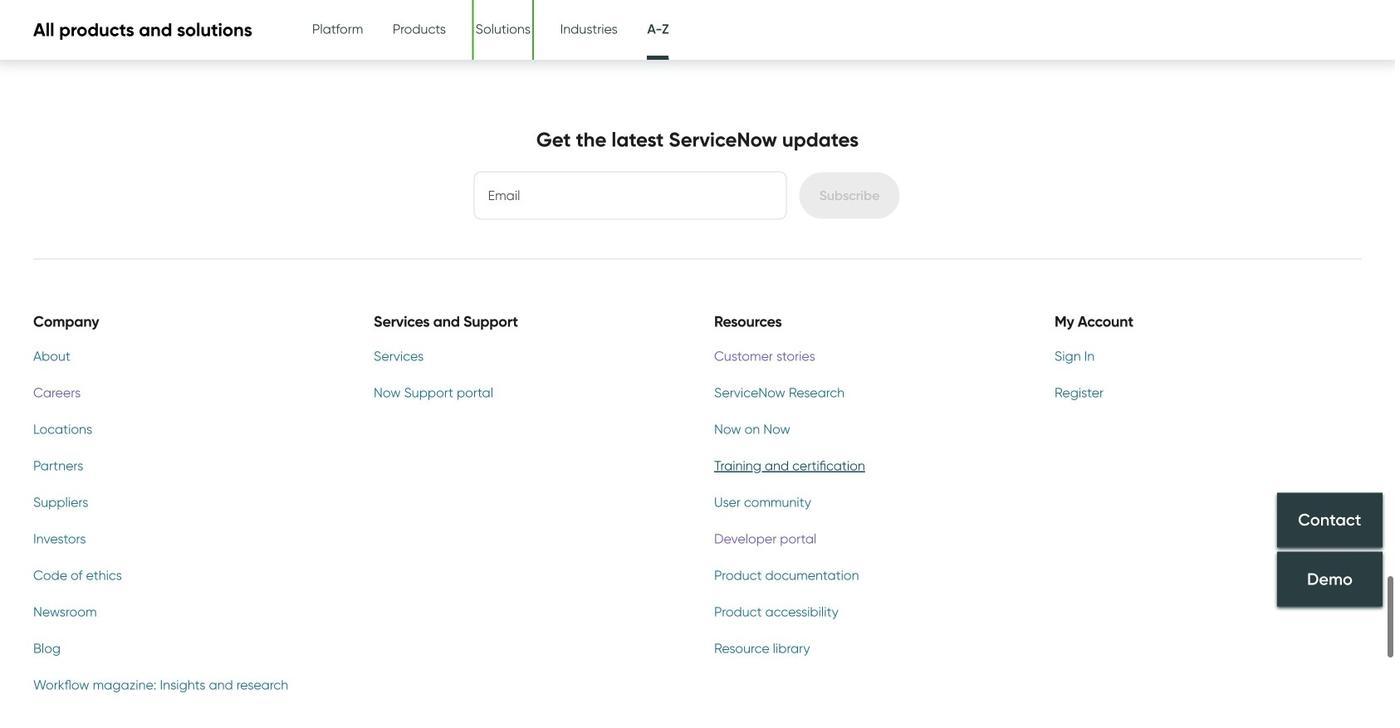 Task type: locate. For each thing, give the bounding box(es) containing it.
Email text field
[[475, 172, 786, 219]]



Task type: vqa. For each thing, say whether or not it's contained in the screenshot.
bottom Implement
no



